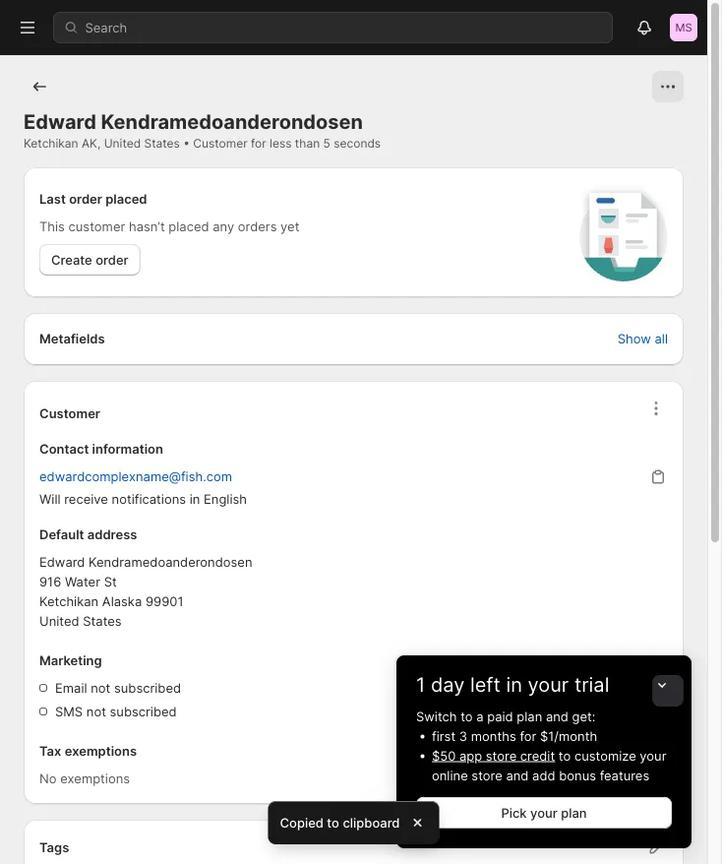 Task type: vqa. For each thing, say whether or not it's contained in the screenshot.
Edward Kendramedoanderondosen 916 Water St Ketchikan Alaska 99901 United States
yes



Task type: locate. For each thing, give the bounding box(es) containing it.
1 horizontal spatial plan
[[562, 806, 588, 821]]

subscribed down email not subscribed
[[110, 704, 177, 719]]

customer right •
[[193, 136, 248, 151]]

to left a
[[461, 709, 473, 724]]

0 vertical spatial for
[[251, 136, 267, 151]]

for inside 1 day left in your trial element
[[520, 729, 537, 744]]

1 horizontal spatial to
[[461, 709, 473, 724]]

app
[[460, 748, 483, 764]]

contact information
[[39, 442, 163, 457]]

your up features at the bottom right of the page
[[641, 748, 667, 764]]

copied
[[280, 815, 324, 831]]

customer up contact
[[39, 406, 100, 422]]

create order
[[51, 252, 129, 267]]

kendramedoanderondosen up 99901
[[89, 554, 253, 570]]

ketchikan down water
[[39, 594, 99, 609]]

0 vertical spatial states
[[144, 136, 180, 151]]

ketchikan left ak,
[[24, 136, 78, 151]]

0 horizontal spatial and
[[507, 768, 529, 783]]

in left english
[[190, 491, 200, 507]]

1 vertical spatial your
[[641, 748, 667, 764]]

ak,
[[82, 136, 101, 151]]

less
[[270, 136, 292, 151]]

states down alaska
[[83, 614, 122, 629]]

1 horizontal spatial united
[[104, 136, 141, 151]]

left
[[471, 673, 501, 697]]

1 horizontal spatial in
[[507, 673, 523, 697]]

plan up first 3 months for $1/month
[[517, 709, 543, 724]]

show all link
[[618, 329, 669, 349]]

order
[[69, 191, 102, 206], [96, 252, 129, 267]]

2 vertical spatial to
[[327, 815, 340, 831]]

subscribed up sms not subscribed
[[114, 681, 181, 696]]

in right left
[[507, 673, 523, 697]]

exemptions down tax exemptions
[[60, 771, 130, 786]]

united
[[104, 136, 141, 151], [39, 614, 79, 629]]

search button
[[53, 12, 614, 43]]

this
[[39, 219, 65, 234]]

1 vertical spatial and
[[507, 768, 529, 783]]

2 vertical spatial your
[[531, 806, 558, 821]]

•
[[183, 136, 190, 151]]

your inside dropdown button
[[528, 673, 570, 697]]

your inside to customize your online store and add bonus features
[[641, 748, 667, 764]]

information
[[92, 442, 163, 457]]

0 horizontal spatial united
[[39, 614, 79, 629]]

united down 916
[[39, 614, 79, 629]]

1 horizontal spatial customer
[[193, 136, 248, 151]]

kendramedoanderondosen
[[101, 110, 363, 134], [89, 554, 253, 570]]

1 vertical spatial in
[[507, 673, 523, 697]]

0 vertical spatial exemptions
[[65, 744, 137, 759]]

1 vertical spatial edward
[[39, 554, 85, 570]]

for left less
[[251, 136, 267, 151]]

edward
[[24, 110, 96, 134], [39, 554, 85, 570]]

first
[[432, 729, 456, 744]]

kendramedoanderondosen inside edward kendramedoanderondosen 916 water st ketchikan alaska 99901 united states
[[89, 554, 253, 570]]

plan inside 'link'
[[562, 806, 588, 821]]

my store image
[[671, 14, 698, 41]]

states
[[144, 136, 180, 151], [83, 614, 122, 629]]

1 vertical spatial placed
[[169, 219, 209, 234]]

1 vertical spatial plan
[[562, 806, 588, 821]]

ketchikan inside edward kendramedoanderondosen ketchikan ak, united states • customer for less than 5 seconds
[[24, 136, 78, 151]]

to for a
[[461, 709, 473, 724]]

1 vertical spatial for
[[520, 729, 537, 744]]

placed
[[106, 191, 147, 206], [169, 219, 209, 234]]

0 horizontal spatial to
[[327, 815, 340, 831]]

show
[[618, 331, 652, 346]]

customize
[[575, 748, 637, 764]]

email
[[55, 681, 87, 696]]

0 horizontal spatial in
[[190, 491, 200, 507]]

customer
[[69, 219, 125, 234]]

kendramedoanderondosen inside edward kendramedoanderondosen ketchikan ak, united states • customer for less than 5 seconds
[[101, 110, 363, 134]]

and up $1/month
[[547, 709, 569, 724]]

1 vertical spatial subscribed
[[110, 704, 177, 719]]

0 vertical spatial in
[[190, 491, 200, 507]]

0 vertical spatial your
[[528, 673, 570, 697]]

99901
[[146, 594, 184, 609]]

not right sms
[[86, 704, 106, 719]]

your left trial
[[528, 673, 570, 697]]

metafields
[[39, 331, 105, 346]]

plan
[[517, 709, 543, 724], [562, 806, 588, 821]]

any
[[213, 219, 235, 234]]

1 horizontal spatial for
[[520, 729, 537, 744]]

hasn't
[[129, 219, 165, 234]]

2 horizontal spatial to
[[559, 748, 571, 764]]

and left add
[[507, 768, 529, 783]]

for inside edward kendramedoanderondosen ketchikan ak, united states • customer for less than 5 seconds
[[251, 136, 267, 151]]

states left •
[[144, 136, 180, 151]]

your right pick
[[531, 806, 558, 821]]

sms not subscribed
[[55, 704, 177, 719]]

store down months
[[486, 748, 517, 764]]

edward up ak,
[[24, 110, 96, 134]]

placed left any
[[169, 219, 209, 234]]

edward for edward kendramedoanderondosen ketchikan ak, united states • customer for less than 5 seconds
[[24, 110, 96, 134]]

subscribed
[[114, 681, 181, 696], [110, 704, 177, 719]]

no
[[39, 771, 57, 786]]

in for english
[[190, 491, 200, 507]]

your
[[528, 673, 570, 697], [641, 748, 667, 764], [531, 806, 558, 821]]

0 horizontal spatial states
[[83, 614, 122, 629]]

1 vertical spatial not
[[86, 704, 106, 719]]

to for clipboard
[[327, 815, 340, 831]]

day
[[431, 673, 465, 697]]

this customer hasn't placed any orders yet
[[39, 219, 300, 234]]

0 vertical spatial to
[[461, 709, 473, 724]]

exemptions up no exemptions
[[65, 744, 137, 759]]

and inside to customize your online store and add bonus features
[[507, 768, 529, 783]]

edward inside edward kendramedoanderondosen ketchikan ak, united states • customer for less than 5 seconds
[[24, 110, 96, 134]]

address
[[87, 527, 137, 542]]

in inside dropdown button
[[507, 673, 523, 697]]

exemptions
[[65, 744, 137, 759], [60, 771, 130, 786]]

0 vertical spatial subscribed
[[114, 681, 181, 696]]

1 vertical spatial united
[[39, 614, 79, 629]]

0 vertical spatial ketchikan
[[24, 136, 78, 151]]

0 vertical spatial united
[[104, 136, 141, 151]]

to
[[461, 709, 473, 724], [559, 748, 571, 764], [327, 815, 340, 831]]

edward inside edward kendramedoanderondosen 916 water st ketchikan alaska 99901 united states
[[39, 554, 85, 570]]

edward kendramedoanderondosen 916 water st ketchikan alaska 99901 united states
[[39, 554, 253, 629]]

not
[[91, 681, 111, 696], [86, 704, 106, 719]]

0 vertical spatial customer
[[193, 136, 248, 151]]

1 horizontal spatial and
[[547, 709, 569, 724]]

1 vertical spatial kendramedoanderondosen
[[89, 554, 253, 570]]

kendramedoanderondosen for edward kendramedoanderondosen ketchikan ak, united states • customer for less than 5 seconds
[[101, 110, 363, 134]]

united inside edward kendramedoanderondosen 916 water st ketchikan alaska 99901 united states
[[39, 614, 79, 629]]

store down $50 app store credit link
[[472, 768, 503, 783]]

edward up 916
[[39, 554, 85, 570]]

clipboard
[[343, 815, 400, 831]]

store
[[486, 748, 517, 764], [472, 768, 503, 783]]

last order placed
[[39, 191, 147, 206]]

water
[[65, 574, 100, 589]]

first 3 months for $1/month
[[432, 729, 598, 744]]

0 horizontal spatial plan
[[517, 709, 543, 724]]

1 vertical spatial to
[[559, 748, 571, 764]]

0 vertical spatial and
[[547, 709, 569, 724]]

and
[[547, 709, 569, 724], [507, 768, 529, 783]]

order inside button
[[96, 252, 129, 267]]

sms
[[55, 704, 83, 719]]

states inside edward kendramedoanderondosen ketchikan ak, united states • customer for less than 5 seconds
[[144, 136, 180, 151]]

0 horizontal spatial for
[[251, 136, 267, 151]]

to down $1/month
[[559, 748, 571, 764]]

kendramedoanderondosen up •
[[101, 110, 363, 134]]

edwardcomplexname@fish.com button
[[28, 463, 244, 491]]

for up the credit
[[520, 729, 537, 744]]

0 vertical spatial order
[[69, 191, 102, 206]]

1 vertical spatial exemptions
[[60, 771, 130, 786]]

show all
[[618, 331, 669, 346]]

last
[[39, 191, 66, 206]]

placed up the hasn't on the left of the page
[[106, 191, 147, 206]]

order up customer
[[69, 191, 102, 206]]

customer inside edward kendramedoanderondosen ketchikan ak, united states • customer for less than 5 seconds
[[193, 136, 248, 151]]

and for plan
[[547, 709, 569, 724]]

1 horizontal spatial states
[[144, 136, 180, 151]]

0 vertical spatial edward
[[24, 110, 96, 134]]

default
[[39, 527, 84, 542]]

pick your plan
[[502, 806, 588, 821]]

plan down bonus
[[562, 806, 588, 821]]

switch
[[417, 709, 458, 724]]

order down customer
[[96, 252, 129, 267]]

st
[[104, 574, 117, 589]]

customer
[[193, 136, 248, 151], [39, 406, 100, 422]]

1 vertical spatial ketchikan
[[39, 594, 99, 609]]

create order button
[[39, 244, 140, 276]]

not up sms not subscribed
[[91, 681, 111, 696]]

1 vertical spatial states
[[83, 614, 122, 629]]

for
[[251, 136, 267, 151], [520, 729, 537, 744]]

0 vertical spatial not
[[91, 681, 111, 696]]

in
[[190, 491, 200, 507], [507, 673, 523, 697]]

default address
[[39, 527, 137, 542]]

united right ak,
[[104, 136, 141, 151]]

0 vertical spatial kendramedoanderondosen
[[101, 110, 363, 134]]

credit
[[521, 748, 556, 764]]

1 vertical spatial store
[[472, 768, 503, 783]]

order for create
[[96, 252, 129, 267]]

0 vertical spatial store
[[486, 748, 517, 764]]

in for your
[[507, 673, 523, 697]]

0 vertical spatial placed
[[106, 191, 147, 206]]

0 horizontal spatial customer
[[39, 406, 100, 422]]

to right copied on the left of the page
[[327, 815, 340, 831]]

1 vertical spatial order
[[96, 252, 129, 267]]



Task type: describe. For each thing, give the bounding box(es) containing it.
receive
[[64, 491, 108, 507]]

1
[[417, 673, 426, 697]]

to customize your online store and add bonus features
[[432, 748, 667, 783]]

0 vertical spatial plan
[[517, 709, 543, 724]]

$50 app store credit link
[[432, 748, 556, 764]]

tax
[[39, 744, 61, 759]]

not for email
[[91, 681, 111, 696]]

to inside to customize your online store and add bonus features
[[559, 748, 571, 764]]

exemptions for no exemptions
[[60, 771, 130, 786]]

get:
[[573, 709, 596, 724]]

your inside 'link'
[[531, 806, 558, 821]]

alaska
[[102, 594, 142, 609]]

will receive notifications in english
[[39, 491, 247, 507]]

1 day left in your trial element
[[397, 707, 692, 849]]

exemptions for tax exemptions
[[65, 744, 137, 759]]

916
[[39, 574, 61, 589]]

switch to a paid plan and get:
[[417, 709, 596, 724]]

all
[[655, 331, 669, 346]]

features
[[600, 768, 650, 783]]

0 horizontal spatial placed
[[106, 191, 147, 206]]

edwardcomplexname@fish.com
[[39, 469, 233, 485]]

notifications
[[112, 491, 186, 507]]

marketing
[[39, 653, 102, 668]]

united inside edward kendramedoanderondosen ketchikan ak, united states • customer for less than 5 seconds
[[104, 136, 141, 151]]

trial
[[575, 673, 610, 697]]

order for last
[[69, 191, 102, 206]]

english
[[204, 491, 247, 507]]

store inside to customize your online store and add bonus features
[[472, 768, 503, 783]]

online
[[432, 768, 469, 783]]

ketchikan inside edward kendramedoanderondosen 916 water st ketchikan alaska 99901 united states
[[39, 594, 99, 609]]

1 horizontal spatial placed
[[169, 219, 209, 234]]

1 day left in your trial button
[[397, 656, 692, 697]]

a
[[477, 709, 484, 724]]

no exemptions
[[39, 771, 130, 786]]

tags
[[39, 840, 69, 855]]

kendramedoanderondosen for edward kendramedoanderondosen 916 water st ketchikan alaska 99901 united states
[[89, 554, 253, 570]]

1 vertical spatial customer
[[39, 406, 100, 422]]

$1/month
[[541, 729, 598, 744]]

$50 app store credit
[[432, 748, 556, 764]]

subscribed for email not subscribed
[[114, 681, 181, 696]]

5
[[324, 136, 331, 151]]

paid
[[488, 709, 514, 724]]

pick your plan link
[[417, 798, 673, 829]]

email not subscribed
[[55, 681, 181, 696]]

and for store
[[507, 768, 529, 783]]

tax exemptions
[[39, 744, 137, 759]]

copied to clipboard
[[280, 815, 400, 831]]

will
[[39, 491, 61, 507]]

subscribed for sms not subscribed
[[110, 704, 177, 719]]

bonus
[[560, 768, 597, 783]]

add
[[533, 768, 556, 783]]

yet
[[281, 219, 300, 234]]

contact
[[39, 442, 89, 457]]

create
[[51, 252, 92, 267]]

orders
[[238, 219, 277, 234]]

$50
[[432, 748, 456, 764]]

seconds
[[334, 136, 381, 151]]

months
[[471, 729, 517, 744]]

pick
[[502, 806, 527, 821]]

not for sms
[[86, 704, 106, 719]]

than
[[295, 136, 320, 151]]

1 day left in your trial
[[417, 673, 610, 697]]

search
[[85, 20, 127, 35]]

states inside edward kendramedoanderondosen 916 water st ketchikan alaska 99901 united states
[[83, 614, 122, 629]]

ms button
[[669, 12, 700, 43]]

edward kendramedoanderondosen ketchikan ak, united states • customer for less than 5 seconds
[[24, 110, 381, 151]]

edward for edward kendramedoanderondosen 916 water st ketchikan alaska 99901 united states
[[39, 554, 85, 570]]

3
[[460, 729, 468, 744]]



